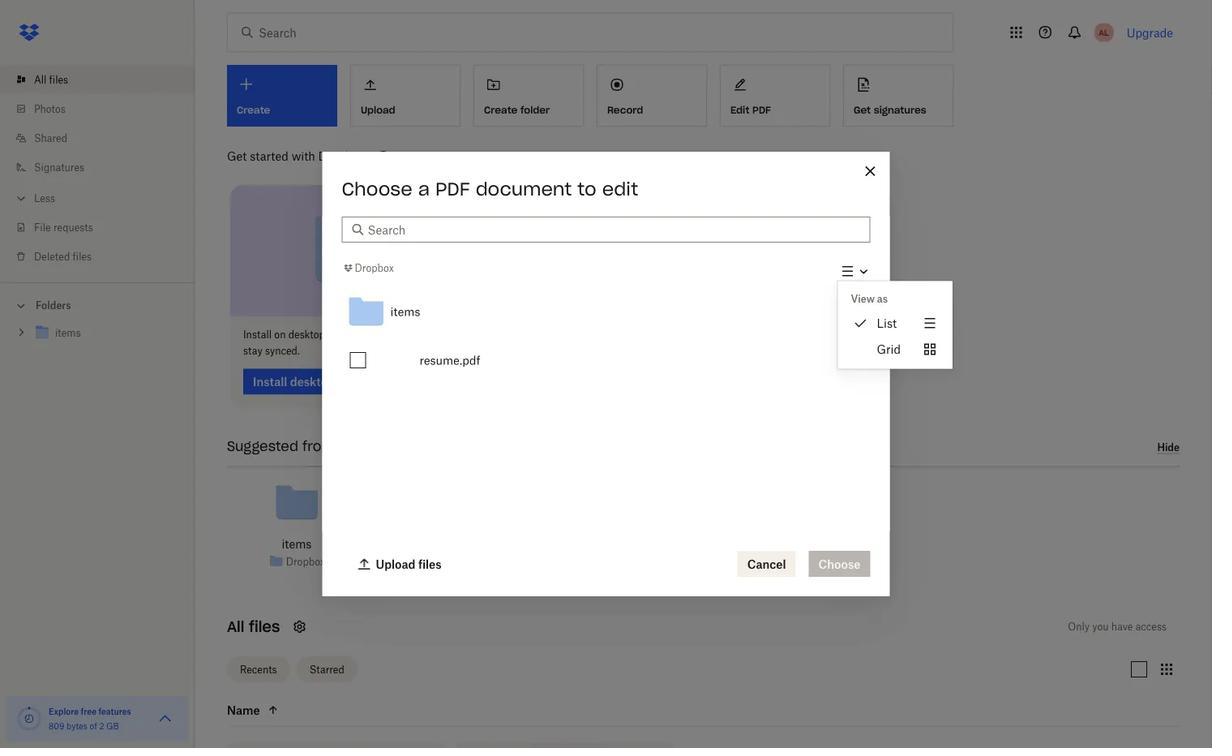 Task type: vqa. For each thing, say whether or not it's contained in the screenshot.
the bottom PDF
yes



Task type: describe. For each thing, give the bounding box(es) containing it.
deleted files link
[[13, 242, 195, 271]]

files right the deleted
[[73, 250, 92, 262]]

get started with dropbox
[[227, 149, 364, 163]]

signatures
[[34, 161, 84, 173]]

explore free features 809 bytes of 2 gb
[[49, 706, 131, 731]]

get for get started with dropbox
[[227, 149, 247, 163]]

install
[[243, 329, 272, 341]]

recents
[[240, 663, 277, 675]]

less image
[[13, 190, 29, 206]]

row group inside choose a pdf document to edit dialog
[[342, 287, 871, 385]]

2
[[99, 721, 104, 731]]

Search text field
[[368, 221, 861, 239]]

resume.pdf button
[[371, 336, 871, 385]]

1 vertical spatial all
[[227, 617, 245, 636]]

starred button
[[297, 656, 358, 682]]

bytes
[[67, 721, 87, 731]]

less
[[34, 192, 55, 204]]

view as
[[851, 293, 888, 305]]

suggested from your activity
[[227, 438, 424, 455]]

file, resume.pdf row
[[457, 743, 672, 748]]

install on desktop to work on files offline and stay synced.
[[243, 329, 450, 357]]

file
[[34, 221, 51, 233]]

shared
[[34, 132, 67, 144]]

2 on from the left
[[365, 329, 377, 341]]

809
[[49, 721, 64, 731]]

choose a pdf document to edit dialog
[[323, 152, 953, 596]]

offline
[[401, 329, 430, 341]]

folders button
[[0, 293, 195, 317]]

upgrade link
[[1127, 26, 1174, 39]]

gb
[[107, 721, 119, 731]]

edit
[[603, 178, 639, 200]]

to inside dialog
[[578, 178, 597, 200]]

features
[[99, 706, 131, 716]]

synced.
[[265, 345, 300, 357]]

create
[[484, 104, 518, 116]]

started
[[250, 149, 289, 163]]

document
[[476, 178, 572, 200]]

all inside list item
[[34, 73, 46, 86]]

signatures link
[[13, 153, 195, 182]]

photos link
[[13, 94, 195, 123]]

dropbox image
[[13, 16, 45, 49]]

as
[[878, 293, 888, 305]]

quota usage element
[[16, 706, 42, 732]]

name button
[[227, 700, 363, 720]]

pdf inside dialog
[[436, 178, 470, 200]]

starred
[[310, 663, 345, 675]]

a
[[418, 178, 430, 200]]

edit
[[731, 104, 750, 116]]

list containing all files
[[0, 55, 195, 282]]

upgrade
[[1127, 26, 1174, 39]]

activity
[[373, 438, 424, 455]]

dropbox right with
[[319, 149, 364, 163]]

file requests
[[34, 221, 93, 233]]

items inside button
[[391, 305, 421, 319]]

all files link
[[13, 65, 195, 94]]

all files list item
[[0, 65, 195, 94]]

grid radio item
[[839, 336, 953, 362]]

edit pdf
[[731, 104, 772, 116]]

desktop
[[289, 329, 325, 341]]

view
[[851, 293, 875, 305]]

grid
[[877, 342, 901, 356]]

dropbox down /resume.pdf image
[[425, 557, 465, 569]]



Task type: locate. For each thing, give the bounding box(es) containing it.
list
[[0, 55, 195, 282]]

create folder
[[484, 104, 550, 116]]

to inside install on desktop to work on files offline and stay synced.
[[328, 329, 337, 341]]

/resume.pdf image
[[413, 473, 460, 533]]

explore
[[49, 706, 79, 716]]

resume.pdf
[[420, 354, 481, 367]]

0 horizontal spatial to
[[328, 329, 337, 341]]

to left "edit"
[[578, 178, 597, 200]]

recents button
[[227, 656, 290, 682]]

1 on from the left
[[275, 329, 286, 341]]

1 horizontal spatial on
[[365, 329, 377, 341]]

files inside install on desktop to work on files offline and stay synced.
[[379, 329, 398, 341]]

only you have access
[[1069, 621, 1168, 633]]

0 horizontal spatial pdf
[[436, 178, 470, 200]]

all up the recents
[[227, 617, 245, 636]]

0 vertical spatial all
[[34, 73, 46, 86]]

name
[[227, 703, 260, 717]]

get signatures button
[[844, 65, 954, 127]]

dropbox
[[319, 149, 364, 163], [355, 262, 394, 274], [286, 555, 325, 568], [425, 557, 465, 569]]

dropbox link down /resume.pdf image
[[425, 555, 465, 571]]

suggested
[[227, 438, 299, 455]]

files up the recents
[[249, 617, 280, 636]]

0 horizontal spatial items
[[282, 537, 312, 551]]

0 vertical spatial to
[[578, 178, 597, 200]]

get left signatures
[[854, 104, 871, 116]]

get signatures
[[854, 104, 927, 116]]

choose
[[342, 178, 413, 200]]

and
[[433, 329, 450, 341]]

on up synced.
[[275, 329, 286, 341]]

1 vertical spatial pdf
[[436, 178, 470, 200]]

work
[[340, 329, 362, 341]]

dropbox link down items link
[[286, 553, 325, 570]]

all up photos
[[34, 73, 46, 86]]

1 vertical spatial items
[[282, 537, 312, 551]]

deleted
[[34, 250, 70, 262]]

row group containing items
[[342, 287, 871, 385]]

you
[[1093, 621, 1110, 633]]

1 horizontal spatial dropbox link
[[342, 260, 394, 276]]

free
[[81, 706, 97, 716]]

2 horizontal spatial dropbox link
[[425, 555, 465, 571]]

dropbox link up work
[[342, 260, 394, 276]]

with
[[292, 149, 315, 163]]

requests
[[53, 221, 93, 233]]

0 vertical spatial all files
[[34, 73, 68, 86]]

have
[[1112, 621, 1134, 633]]

all files up the recents
[[227, 617, 280, 636]]

on
[[275, 329, 286, 341], [365, 329, 377, 341]]

get inside button
[[854, 104, 871, 116]]

dropbox inside choose a pdf document to edit dialog
[[355, 262, 394, 274]]

1 horizontal spatial all
[[227, 617, 245, 636]]

0 horizontal spatial dropbox link
[[286, 553, 325, 570]]

0 vertical spatial items
[[391, 305, 421, 319]]

photos
[[34, 103, 66, 115]]

1 horizontal spatial pdf
[[753, 104, 772, 116]]

1 horizontal spatial all files
[[227, 617, 280, 636]]

shared link
[[13, 123, 195, 153]]

files inside list item
[[49, 73, 68, 86]]

1 vertical spatial get
[[227, 149, 247, 163]]

of
[[90, 721, 97, 731]]

all files
[[34, 73, 68, 86], [227, 617, 280, 636]]

0 horizontal spatial on
[[275, 329, 286, 341]]

1 horizontal spatial to
[[578, 178, 597, 200]]

file requests link
[[13, 213, 195, 242]]

get
[[854, 104, 871, 116], [227, 149, 247, 163]]

0 horizontal spatial all
[[34, 73, 46, 86]]

dropbox up work
[[355, 262, 394, 274]]

1 horizontal spatial items
[[391, 305, 421, 319]]

pdf right a at the top
[[436, 178, 470, 200]]

files up photos
[[49, 73, 68, 86]]

folder, items row
[[228, 743, 444, 748]]

items
[[391, 305, 421, 319], [282, 537, 312, 551]]

0 horizontal spatial all files
[[34, 73, 68, 86]]

pdf inside button
[[753, 104, 772, 116]]

0 vertical spatial pdf
[[753, 104, 772, 116]]

get left 'started'
[[227, 149, 247, 163]]

pdf right edit
[[753, 104, 772, 116]]

list radio item
[[839, 310, 953, 336]]

files left offline
[[379, 329, 398, 341]]

choose a pdf document to edit
[[342, 178, 639, 200]]

all
[[34, 73, 46, 86], [227, 617, 245, 636]]

get for get signatures
[[854, 104, 871, 116]]

items button
[[342, 287, 871, 336]]

dropbox down items link
[[286, 555, 325, 568]]

to left work
[[328, 329, 337, 341]]

dropbox link
[[342, 260, 394, 276], [286, 553, 325, 570], [425, 555, 465, 571]]

0 horizontal spatial get
[[227, 149, 247, 163]]

deleted files
[[34, 250, 92, 262]]

record button
[[597, 65, 707, 127]]

files
[[49, 73, 68, 86], [73, 250, 92, 262], [379, 329, 398, 341], [249, 617, 280, 636]]

pdf
[[753, 104, 772, 116], [436, 178, 470, 200]]

all files inside list item
[[34, 73, 68, 86]]

dropbox link inside choose a pdf document to edit dialog
[[342, 260, 394, 276]]

row group
[[342, 287, 871, 385]]

list
[[877, 316, 897, 330]]

record
[[608, 104, 644, 116]]

1 vertical spatial all files
[[227, 617, 280, 636]]

1 horizontal spatial get
[[854, 104, 871, 116]]

signatures
[[874, 104, 927, 116]]

on right work
[[365, 329, 377, 341]]

1 vertical spatial to
[[328, 329, 337, 341]]

folder
[[521, 104, 550, 116]]

edit pdf button
[[720, 65, 831, 127]]

access
[[1136, 621, 1168, 633]]

from
[[303, 438, 335, 455]]

items link
[[282, 535, 312, 553]]

create folder button
[[474, 65, 584, 127]]

stay
[[243, 345, 263, 357]]

0 vertical spatial get
[[854, 104, 871, 116]]

all files up photos
[[34, 73, 68, 86]]

folders
[[36, 299, 71, 312]]

to
[[578, 178, 597, 200], [328, 329, 337, 341]]

only
[[1069, 621, 1090, 633]]

your
[[339, 438, 369, 455]]



